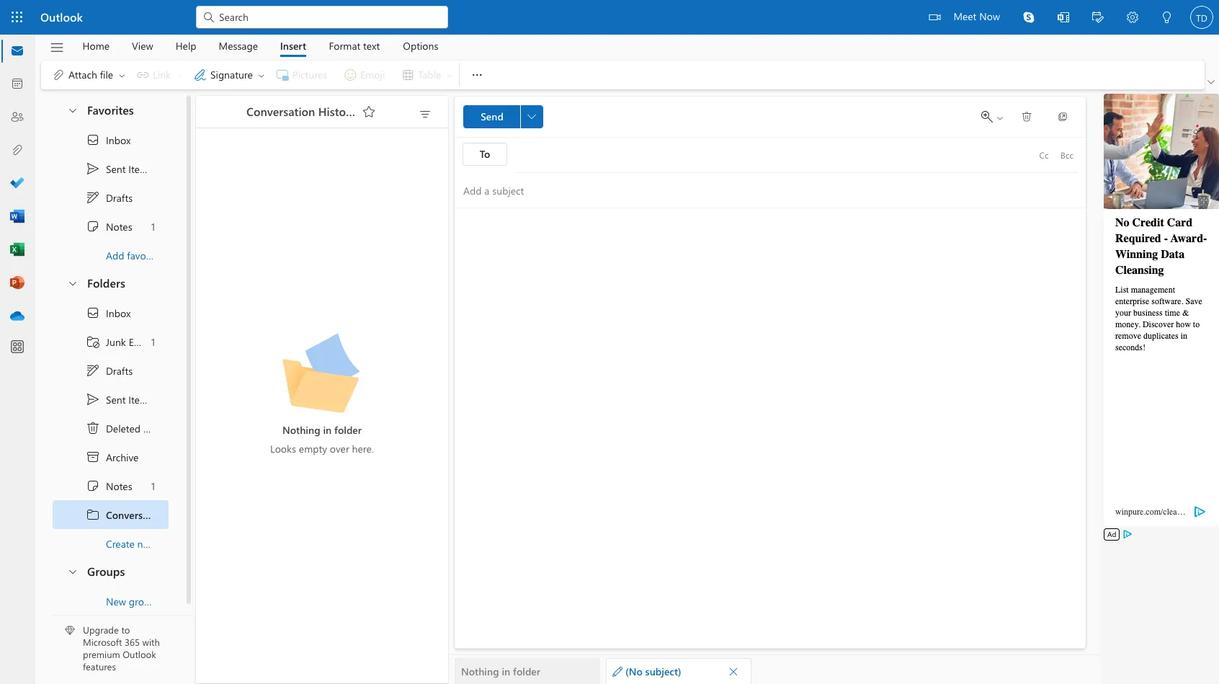 Task type: describe. For each thing, give the bounding box(es) containing it.
1  tree item from the top
[[53, 212, 169, 241]]

 button
[[724, 661, 744, 682]]

create new folder
[[106, 537, 185, 550]]


[[193, 68, 208, 82]]

bcc button
[[1056, 143, 1079, 167]]

message list section
[[196, 92, 448, 683]]

 tree item inside tree
[[53, 472, 169, 500]]

view button
[[121, 35, 164, 57]]

 tree item
[[53, 500, 169, 529]]

2 notes from the top
[[106, 479, 132, 493]]

add
[[106, 248, 124, 262]]

 inside favorites tree
[[86, 133, 100, 147]]

in for nothing in folder
[[502, 665, 511, 678]]

sent inside tree
[[106, 393, 126, 406]]

cc
[[1040, 149, 1049, 161]]


[[1058, 111, 1069, 123]]

 button
[[1116, 0, 1151, 37]]

notes inside favorites tree
[[106, 220, 132, 233]]

set your advertising preferences image
[[1123, 528, 1134, 540]]

favorites tree
[[53, 91, 169, 270]]

 attach file 
[[51, 68, 126, 82]]

 button
[[1081, 0, 1116, 37]]

1  tree item from the top
[[53, 125, 169, 154]]

 archive
[[86, 450, 139, 464]]

signature
[[211, 68, 253, 81]]

options
[[403, 39, 439, 52]]

create new folder tree item
[[53, 529, 185, 558]]

conversation history heading
[[228, 96, 381, 128]]

deleted
[[106, 421, 141, 435]]


[[982, 111, 994, 123]]

groups
[[87, 564, 125, 579]]

now
[[980, 9, 1001, 23]]

premium features image
[[65, 626, 75, 636]]

outlook inside upgrade to microsoft 365 with premium outlook features
[[123, 648, 156, 661]]

mail image
[[10, 44, 25, 58]]


[[729, 667, 739, 677]]

powerpoint image
[[10, 276, 25, 291]]

account manager for test dummy image
[[1191, 6, 1214, 29]]

history
[[319, 103, 357, 119]]

nothing for nothing in folder
[[461, 665, 499, 678]]

 button for groups
[[60, 558, 84, 585]]

 for first '' tree item from the bottom
[[86, 363, 100, 378]]

 deleted items
[[86, 421, 168, 435]]

1 for first the  tree item
[[151, 220, 155, 233]]

1  tree item from the top
[[53, 183, 169, 212]]

to button
[[463, 143, 508, 166]]

Search for email, meetings, files and more. field
[[218, 9, 440, 24]]

0 vertical spatial 
[[1208, 79, 1216, 86]]

new group tree item
[[53, 587, 169, 616]]

 button
[[463, 61, 492, 89]]

excel image
[[10, 243, 25, 257]]

help button
[[165, 35, 207, 57]]

 inside favorites tree
[[86, 161, 100, 176]]

new group
[[106, 594, 156, 608]]


[[51, 68, 66, 82]]


[[86, 450, 100, 464]]

nothing in folder looks empty over here.
[[270, 423, 374, 455]]


[[362, 105, 376, 119]]

outlook banner
[[0, 0, 1220, 37]]

format text button
[[318, 35, 391, 57]]

folder for create new folder
[[158, 537, 185, 550]]

premium
[[83, 648, 120, 661]]

application containing outlook
[[0, 0, 1220, 684]]

favorites
[[87, 102, 134, 118]]

 notes inside favorites tree
[[86, 219, 132, 234]]

inbox inside favorites tree
[[106, 133, 131, 147]]

 junk email 1
[[86, 335, 155, 349]]

drafts inside favorites tree
[[106, 191, 133, 204]]

junk
[[106, 335, 126, 349]]

tab list containing home
[[71, 35, 450, 57]]

 signature 
[[193, 68, 266, 82]]


[[1162, 12, 1174, 23]]

1 inside  junk email 1
[[151, 335, 155, 349]]

cc button
[[1033, 143, 1056, 167]]

reading pane main content
[[449, 90, 1101, 684]]


[[202, 10, 216, 25]]

insert button
[[269, 35, 317, 57]]

 for 
[[1022, 111, 1033, 123]]

folder for nothing in folder
[[513, 665, 541, 678]]

 inside tree
[[86, 392, 100, 407]]

ad
[[1108, 529, 1117, 539]]

to
[[480, 147, 491, 161]]

files image
[[10, 143, 25, 158]]

 
[[982, 111, 1005, 123]]

 button
[[1012, 0, 1047, 35]]

email
[[129, 335, 153, 349]]

add favorite
[[106, 248, 161, 262]]

 button
[[43, 35, 71, 60]]

 button
[[358, 100, 381, 123]]

send
[[481, 110, 504, 123]]

options button
[[392, 35, 449, 57]]

folder for nothing in folder looks empty over here.
[[335, 423, 362, 437]]


[[470, 68, 485, 82]]

file
[[100, 68, 113, 81]]

format
[[329, 39, 361, 52]]

(no
[[626, 665, 643, 678]]

looks
[[270, 442, 296, 455]]

meet now
[[954, 9, 1001, 23]]

sent inside favorites tree
[[106, 162, 126, 176]]

folders
[[87, 275, 125, 291]]


[[418, 107, 433, 122]]

 notes inside tree
[[86, 479, 132, 493]]

365
[[125, 636, 140, 648]]

 button inside reading pane main content
[[521, 105, 544, 128]]

 inside favorites tree
[[86, 219, 100, 234]]



Task type: locate. For each thing, give the bounding box(es) containing it.
1 vertical spatial  button
[[60, 270, 84, 296]]


[[1208, 79, 1216, 86], [528, 112, 536, 121]]

 tree item down  archive
[[53, 472, 169, 500]]

outlook down to
[[123, 648, 156, 661]]

 tree item up add favorite tree item
[[53, 183, 169, 212]]

0 horizontal spatial folder
[[158, 537, 185, 550]]

1 vertical spatial inbox
[[106, 306, 131, 320]]

1 vertical spatial items
[[129, 393, 153, 406]]

folder inside nothing in folder looks empty over here.
[[335, 423, 362, 437]]

 button
[[1151, 0, 1185, 37]]

0 vertical spatial  tree item
[[53, 212, 169, 241]]

 right file
[[118, 71, 126, 80]]

 inbox down favorites tree item at the left top of page
[[86, 133, 131, 147]]

 inbox inside tree
[[86, 306, 131, 320]]

0 vertical spatial 
[[86, 133, 100, 147]]

 inbox up  tree item
[[86, 306, 131, 320]]

3  button from the top
[[60, 558, 84, 585]]

1 vertical spatial nothing
[[461, 665, 499, 678]]

notes up add
[[106, 220, 132, 233]]

add favorite tree item
[[53, 241, 169, 270]]

to
[[121, 624, 130, 636]]

folder inside create new folder "tree item"
[[158, 537, 185, 550]]

 inside favorites tree
[[86, 190, 100, 205]]

tree containing 
[[53, 298, 185, 558]]

 button
[[1049, 105, 1078, 128]]

 up add favorite tree item
[[86, 190, 100, 205]]

2 horizontal spatial folder
[[513, 665, 541, 678]]

over
[[330, 442, 350, 455]]

more apps image
[[10, 340, 25, 355]]


[[86, 133, 100, 147], [86, 306, 100, 320]]

with
[[142, 636, 160, 648]]

0 vertical spatial  button
[[1205, 75, 1218, 89]]

1 vertical spatial  drafts
[[86, 363, 133, 378]]

1 vertical spatial 
[[86, 479, 100, 493]]

 down 'account manager for test dummy' icon
[[1208, 79, 1216, 86]]

0 vertical spatial  notes
[[86, 219, 132, 234]]

1 drafts from the top
[[106, 191, 133, 204]]

 up  at the left bottom of the page
[[86, 421, 100, 435]]

home button
[[72, 35, 120, 57]]

calendar image
[[10, 77, 25, 92]]

 tree item
[[53, 443, 169, 472]]

1 horizontal spatial in
[[502, 665, 511, 678]]

 inside " signature "
[[257, 71, 266, 80]]

1 vertical spatial 
[[86, 306, 100, 320]]

 down favorites tree item at the left top of page
[[86, 133, 100, 147]]

 tree item down junk
[[53, 356, 169, 385]]

 up add favorite tree item
[[86, 219, 100, 234]]

 inside tree
[[86, 479, 100, 493]]

new
[[137, 537, 156, 550]]

conversation history 
[[247, 103, 376, 119]]

1 vertical spatial  tree item
[[53, 385, 169, 414]]

0 vertical spatial 1
[[151, 220, 155, 233]]

1 up favorite
[[151, 220, 155, 233]]

0 vertical spatial sent
[[106, 162, 126, 176]]

 down 
[[86, 363, 100, 378]]

1  sent items from the top
[[86, 161, 153, 176]]


[[86, 335, 100, 349]]

 sent items up deleted
[[86, 392, 153, 407]]

1 notes from the top
[[106, 220, 132, 233]]

1 for the  tree item inside the tree
[[151, 479, 155, 493]]


[[613, 667, 623, 677]]

1 vertical spatial  tree item
[[53, 356, 169, 385]]

1 horizontal spatial nothing
[[461, 665, 499, 678]]

1  inbox from the top
[[86, 133, 131, 147]]

2  drafts from the top
[[86, 363, 133, 378]]

sent down favorites tree item at the left top of page
[[106, 162, 126, 176]]

create
[[106, 537, 135, 550]]

1 vertical spatial outlook
[[123, 648, 156, 661]]

1 vertical spatial  tree item
[[53, 298, 169, 327]]

 drafts inside favorites tree
[[86, 190, 133, 205]]

0 horizontal spatial 
[[528, 112, 536, 121]]

 inside tree
[[86, 363, 100, 378]]

items
[[129, 162, 153, 176], [129, 393, 153, 406], [143, 421, 168, 435]]

1 vertical spatial in
[[502, 665, 511, 678]]

 inside tree item
[[86, 421, 100, 435]]

nothing inside button
[[461, 665, 499, 678]]

bcc
[[1061, 149, 1074, 161]]

1 right junk
[[151, 335, 155, 349]]

items right deleted
[[143, 421, 168, 435]]

2  from the top
[[86, 392, 100, 407]]

 right signature
[[257, 71, 266, 80]]

1 vertical spatial  notes
[[86, 479, 132, 493]]

tree
[[53, 298, 185, 558]]

items down favorites tree item at the left top of page
[[129, 162, 153, 176]]

folder inside nothing in folder button
[[513, 665, 541, 678]]

1 vertical spatial 
[[528, 112, 536, 121]]

3 1 from the top
[[151, 479, 155, 493]]

microsoft
[[83, 636, 122, 648]]

upgrade to microsoft 365 with premium outlook features
[[83, 624, 160, 673]]

in
[[323, 423, 332, 437], [502, 665, 511, 678]]

in inside nothing in folder looks empty over here.
[[323, 423, 332, 437]]

 tree item up add
[[53, 212, 169, 241]]

 inside button
[[1022, 111, 1033, 123]]

 inside  
[[996, 114, 1005, 123]]


[[118, 71, 126, 80], [257, 71, 266, 80], [67, 104, 79, 116], [996, 114, 1005, 123], [67, 277, 79, 289], [67, 566, 79, 577]]

0 vertical spatial drafts
[[106, 191, 133, 204]]

text
[[363, 39, 380, 52]]

insert
[[280, 39, 306, 52]]

 tree item
[[53, 183, 169, 212], [53, 356, 169, 385]]

outlook inside banner
[[40, 9, 83, 25]]

favorite
[[127, 248, 161, 262]]

onedrive image
[[10, 309, 25, 324]]

 inside  attach file 
[[118, 71, 126, 80]]

tab list
[[71, 35, 450, 57]]

items inside  deleted items
[[143, 421, 168, 435]]

0 vertical spatial  tree item
[[53, 125, 169, 154]]

1 horizontal spatial 
[[1022, 111, 1033, 123]]

 button
[[1205, 75, 1218, 89], [521, 105, 544, 128]]

 tree item
[[53, 154, 169, 183], [53, 385, 169, 414]]

group
[[129, 594, 156, 608]]

new
[[106, 594, 126, 608]]

people image
[[10, 110, 25, 125]]

 tree item
[[53, 327, 169, 356]]

Add a subject text field
[[455, 179, 1065, 202]]

 drafts up add favorite tree item
[[86, 190, 133, 205]]

 tree item
[[53, 414, 169, 443]]


[[1058, 12, 1070, 23]]

 tree item up deleted
[[53, 385, 169, 414]]

 up  tree item
[[86, 392, 100, 407]]

 sent items
[[86, 161, 153, 176], [86, 392, 153, 407]]

 right  
[[1022, 111, 1033, 123]]

1 vertical spatial 
[[86, 363, 100, 378]]

 down attach
[[67, 104, 79, 116]]

in for nothing in folder looks empty over here.
[[323, 423, 332, 437]]

2  from the top
[[86, 306, 100, 320]]

archive
[[106, 450, 139, 464]]

 button left folders
[[60, 270, 84, 296]]

to do image
[[10, 177, 25, 191]]

0 vertical spatial items
[[129, 162, 153, 176]]

2 sent from the top
[[106, 393, 126, 406]]

meet
[[954, 9, 977, 23]]

1  from the top
[[86, 161, 100, 176]]

 button down 'account manager for test dummy' icon
[[1205, 75, 1218, 89]]

folders tree item
[[53, 270, 169, 298]]

0 vertical spatial  button
[[60, 97, 84, 123]]

conversation
[[247, 103, 315, 119]]

 button
[[414, 104, 437, 124]]

1 horizontal spatial outlook
[[123, 648, 156, 661]]

 inbox
[[86, 133, 131, 147], [86, 306, 131, 320]]

0 horizontal spatial in
[[323, 423, 332, 437]]

features
[[83, 660, 116, 673]]

 button
[[60, 97, 84, 123], [60, 270, 84, 296], [60, 558, 84, 585]]

nothing for nothing in folder looks empty over here.
[[283, 423, 321, 437]]

 button for favorites
[[60, 97, 84, 123]]

include group
[[44, 61, 457, 89]]

message button
[[208, 35, 269, 57]]

 button right the send
[[521, 105, 544, 128]]


[[49, 40, 65, 55]]

1 horizontal spatial 
[[1208, 79, 1216, 86]]

 inbox for second  tree item from the bottom of the application containing outlook
[[86, 133, 131, 147]]

 tree item up junk
[[53, 298, 169, 327]]

 drafts for second '' tree item from the bottom of the application containing outlook
[[86, 190, 133, 205]]

2  tree item from the top
[[53, 356, 169, 385]]

1  from the top
[[86, 190, 100, 205]]

1 horizontal spatial  button
[[1205, 75, 1218, 89]]

1 inbox from the top
[[106, 133, 131, 147]]

drafts down  junk email 1
[[106, 364, 133, 377]]

 button inside favorites tree item
[[60, 97, 84, 123]]

0 vertical spatial 
[[86, 161, 100, 176]]

2  sent items from the top
[[86, 392, 153, 407]]

 down favorites tree item at the left top of page
[[86, 161, 100, 176]]

word image
[[10, 210, 25, 224]]

0 vertical spatial 
[[1022, 111, 1033, 123]]

 inside favorites tree item
[[67, 104, 79, 116]]

0 horizontal spatial  button
[[521, 105, 544, 128]]

 up 
[[86, 479, 100, 493]]

 notes up add favorite tree item
[[86, 219, 132, 234]]

2 vertical spatial items
[[143, 421, 168, 435]]

 search field
[[196, 0, 448, 32]]

 right 
[[996, 114, 1005, 123]]

2 drafts from the top
[[106, 364, 133, 377]]

application
[[0, 0, 1220, 684]]

2  from the top
[[86, 363, 100, 378]]

2  notes from the top
[[86, 479, 132, 493]]

drafts up add
[[106, 191, 133, 204]]

 tree item down favorites tree item at the left top of page
[[53, 154, 169, 183]]


[[1128, 12, 1139, 23]]

nothing in folder button
[[455, 658, 601, 684]]

favorites tree item
[[53, 97, 169, 125]]

2  tree item from the top
[[53, 472, 169, 500]]

 inbox for 1st  tree item from the bottom of the application containing outlook
[[86, 306, 131, 320]]

 tree item down favorites
[[53, 125, 169, 154]]

subject)
[[646, 665, 682, 678]]

attach
[[68, 68, 97, 81]]

1 vertical spatial  sent items
[[86, 392, 153, 407]]

 inside folders tree item
[[67, 277, 79, 289]]

 drafts down  tree item
[[86, 363, 133, 378]]

send button
[[464, 105, 521, 128]]

0 vertical spatial nothing
[[283, 423, 321, 437]]

1 vertical spatial sent
[[106, 393, 126, 406]]

inbox
[[106, 133, 131, 147], [106, 306, 131, 320]]

message
[[219, 39, 258, 52]]

 sent items down favorites tree item at the left top of page
[[86, 161, 153, 176]]

0 vertical spatial 
[[86, 219, 100, 234]]

1 vertical spatial  tree item
[[53, 472, 169, 500]]

1 vertical spatial 1
[[151, 335, 155, 349]]

1 vertical spatial  inbox
[[86, 306, 131, 320]]

 for  deleted items
[[86, 421, 100, 435]]


[[930, 12, 941, 23]]

0 horizontal spatial 
[[86, 421, 100, 435]]

sent up  tree item
[[106, 393, 126, 406]]

 drafts
[[86, 190, 133, 205], [86, 363, 133, 378]]

0 vertical spatial  tree item
[[53, 183, 169, 212]]

inbox down favorites tree item at the left top of page
[[106, 133, 131, 147]]

nothing inside nothing in folder looks empty over here.
[[283, 423, 321, 437]]

 left folders
[[67, 277, 79, 289]]

1 down  tree item
[[151, 479, 155, 493]]

 button left groups
[[60, 558, 84, 585]]

notes
[[106, 220, 132, 233], [106, 479, 132, 493]]


[[1093, 12, 1105, 23]]

1 1 from the top
[[151, 220, 155, 233]]

 tree item
[[53, 212, 169, 241], [53, 472, 169, 500]]

outlook
[[40, 9, 83, 25], [123, 648, 156, 661]]

1 vertical spatial drafts
[[106, 364, 133, 377]]

 for second '' tree item from the bottom of the application containing outlook
[[86, 190, 100, 205]]

 left groups
[[67, 566, 79, 577]]

0 vertical spatial inbox
[[106, 133, 131, 147]]

0 vertical spatial  tree item
[[53, 154, 169, 183]]

1  drafts from the top
[[86, 190, 133, 205]]

2 vertical spatial folder
[[513, 665, 541, 678]]

1 vertical spatial folder
[[158, 537, 185, 550]]

empty
[[299, 442, 327, 455]]

 button down attach
[[60, 97, 84, 123]]

outlook link
[[40, 0, 83, 35]]

left-rail-appbar navigation
[[3, 35, 32, 333]]

1 sent from the top
[[106, 162, 126, 176]]

0 vertical spatial  drafts
[[86, 190, 133, 205]]

2  tree item from the top
[[53, 298, 169, 327]]


[[1024, 12, 1035, 23]]

upgrade
[[83, 624, 119, 636]]

2  tree item from the top
[[53, 385, 169, 414]]

1  button from the top
[[60, 97, 84, 123]]

drafts
[[106, 191, 133, 204], [106, 364, 133, 377]]

1 inside favorites tree
[[151, 220, 155, 233]]


[[86, 508, 100, 522]]

nothing in folder
[[461, 665, 541, 678]]

 button
[[1047, 0, 1081, 37]]


[[86, 190, 100, 205], [86, 363, 100, 378]]

1 vertical spatial  button
[[521, 105, 544, 128]]

0 vertical spatial outlook
[[40, 9, 83, 25]]

view
[[132, 39, 153, 52]]

 sent items inside favorites tree
[[86, 161, 153, 176]]

2 inbox from the top
[[106, 306, 131, 320]]

 inbox inside favorites tree
[[86, 133, 131, 147]]

0 vertical spatial in
[[323, 423, 332, 437]]

 button inside the groups tree item
[[60, 558, 84, 585]]

 up 
[[86, 306, 100, 320]]

2  inbox from the top
[[86, 306, 131, 320]]

inbox up  junk email 1
[[106, 306, 131, 320]]

1 vertical spatial notes
[[106, 479, 132, 493]]

0 horizontal spatial nothing
[[283, 423, 321, 437]]


[[86, 219, 100, 234], [86, 479, 100, 493]]

1  from the top
[[86, 133, 100, 147]]

 (no subject)
[[613, 665, 682, 678]]

folder
[[335, 423, 362, 437], [158, 537, 185, 550], [513, 665, 541, 678]]

 inside the groups tree item
[[67, 566, 79, 577]]

 drafts inside tree
[[86, 363, 133, 378]]

0 vertical spatial notes
[[106, 220, 132, 233]]

 notes
[[86, 219, 132, 234], [86, 479, 132, 493]]

help
[[176, 39, 196, 52]]

0 vertical spatial  inbox
[[86, 133, 131, 147]]

2  button from the top
[[60, 270, 84, 296]]

2 vertical spatial  button
[[60, 558, 84, 585]]

1  tree item from the top
[[53, 154, 169, 183]]

0 vertical spatial 
[[86, 190, 100, 205]]

1 horizontal spatial folder
[[335, 423, 362, 437]]

1  from the top
[[86, 219, 100, 234]]

0 vertical spatial  sent items
[[86, 161, 153, 176]]

1  notes from the top
[[86, 219, 132, 234]]

items up  deleted items
[[129, 393, 153, 406]]

format text
[[329, 39, 380, 52]]

notes down archive
[[106, 479, 132, 493]]

1 vertical spatial 
[[86, 421, 100, 435]]

items inside favorites tree
[[129, 162, 153, 176]]

 button for folders
[[60, 270, 84, 296]]

2 vertical spatial 1
[[151, 479, 155, 493]]

 button
[[1013, 105, 1042, 128]]

0 vertical spatial folder
[[335, 423, 362, 437]]

groups tree item
[[53, 558, 169, 587]]

 button inside folders tree item
[[60, 270, 84, 296]]

nothing
[[283, 423, 321, 437], [461, 665, 499, 678]]


[[86, 161, 100, 176], [86, 392, 100, 407]]

2  from the top
[[86, 479, 100, 493]]

outlook up "" "button"
[[40, 9, 83, 25]]

 inside reading pane main content
[[528, 112, 536, 121]]

 tree item
[[53, 125, 169, 154], [53, 298, 169, 327]]

2 1 from the top
[[151, 335, 155, 349]]

in inside nothing in folder button
[[502, 665, 511, 678]]

0 horizontal spatial outlook
[[40, 9, 83, 25]]

 inside tree
[[86, 306, 100, 320]]

 notes down  tree item
[[86, 479, 132, 493]]

 right send "button"
[[528, 112, 536, 121]]

 drafts for first '' tree item from the bottom
[[86, 363, 133, 378]]


[[1022, 111, 1033, 123], [86, 421, 100, 435]]

here.
[[352, 442, 374, 455]]

1 vertical spatial 
[[86, 392, 100, 407]]



Task type: vqa. For each thing, say whether or not it's contained in the screenshot.

yes



